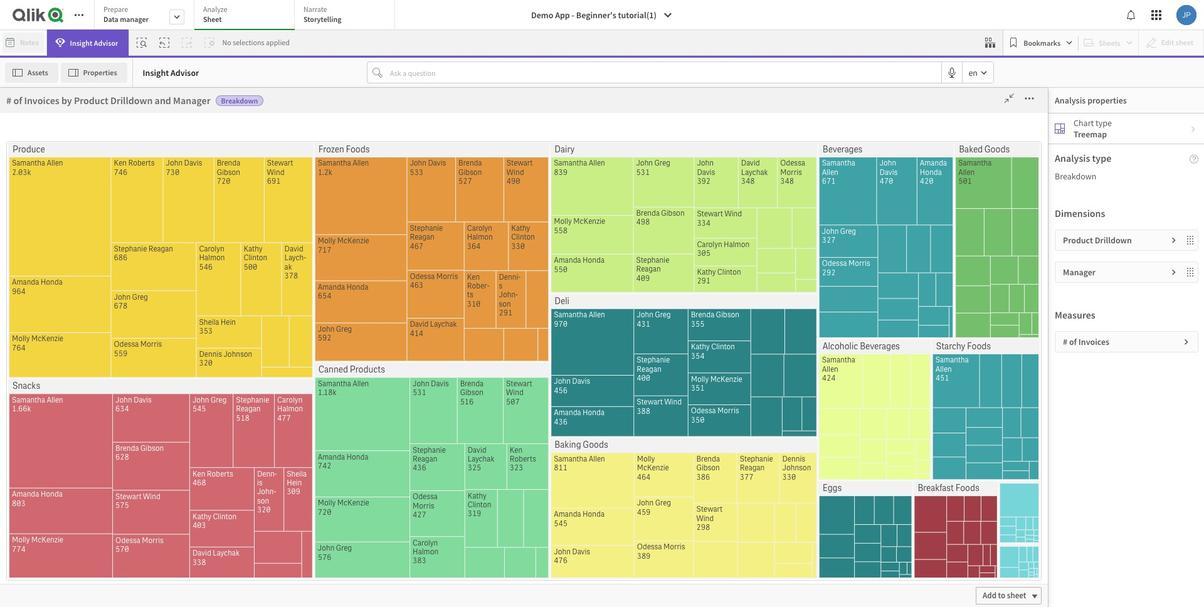 Task type: describe. For each thing, give the bounding box(es) containing it.
sheet inside in the top right. navigate to a specific sheet by selecting the
[[782, 415, 815, 433]]

date
[[559, 504, 579, 517]]

navigate from sheet to sheet using the
[[617, 376, 789, 414]]

properties
[[83, 67, 117, 77]]

cancel
[[1002, 102, 1027, 114]]

analysis properties
[[1055, 95, 1127, 106]]

manager
[[120, 14, 149, 24]]

that up connects
[[648, 150, 673, 168]]

insight advisor button
[[47, 29, 129, 56]]

per for average sales per invoice by product group
[[1077, 137, 1092, 150]]

and inside now that you see how qlik sense connects all of your data, go ahead and explore this sheet by making selections in the filters above. clicking in charts is another way to make selections so give that a try too!
[[656, 189, 679, 207]]

manager for full screen image
[[659, 196, 696, 208]]

month
[[100, 492, 124, 503]]

avg sales amt (lytd)
[[71, 442, 147, 453]]

cancel button
[[991, 98, 1038, 118]]

that down way
[[662, 266, 686, 284]]

a inside now that you see how qlik sense connects all of your data, go ahead and explore this sheet by making selections in the filters above. clicking in charts is another way to make selections so give that a try too!
[[689, 266, 696, 284]]

invoice for average sales per invoice
[[137, 417, 163, 428]]

add to sheet button for # of invoices by product drilldown and manager
[[669, 456, 735, 474]]

clicking
[[659, 227, 708, 245]]

avg sales amt (lytd) menu item
[[65, 435, 179, 460]]

to inside in the top right. navigate to a specific sheet by selecting the
[[707, 415, 720, 433]]

1 horizontal spatial margin
[[834, 504, 864, 517]]

details image
[[526, 61, 551, 81]]

set
[[1050, 584, 1061, 594]]

# of invoices by product drilldown and manager for the exit full screen image
[[6, 94, 210, 107]]

analysis
[[222, 102, 257, 114]]

narrate
[[304, 4, 327, 14]]

# inside # of invoices menu item
[[71, 392, 75, 403]]

@ button
[[36, 61, 56, 81]]

clear your selections by selecting the
[[617, 495, 760, 535]]

master
[[12, 151, 34, 161]]

@ inside text field
[[10, 152, 17, 163]]

explore inside now that you see how qlik sense connects all of your data, go ahead and explore this sheet by making selections in the filters above. clicking in charts is another way to make selections so give that a try too!
[[682, 189, 726, 207]]

how
[[723, 150, 750, 168]]

applied
[[266, 38, 290, 47]]

@ inside button
[[41, 63, 51, 78]]

by inside application
[[1130, 137, 1141, 150]]

sales inside 'menu item'
[[86, 467, 105, 478]]

product inside application
[[1012, 353, 1048, 367]]

auto-
[[199, 102, 222, 114]]

the up specific
[[770, 396, 789, 414]]

to inside navigate from sheet to sheet using the
[[740, 376, 753, 395]]

sales by product drilldown
[[216, 196, 332, 208]]

# of invoices button
[[65, 392, 155, 403]]

making
[[617, 208, 662, 226]]

drilldown inside menu item
[[102, 145, 138, 156]]

treemap inside application
[[1050, 353, 1090, 367]]

and left year
[[606, 504, 622, 517]]

and down connects
[[641, 196, 657, 208]]

the left rest
[[720, 324, 741, 342]]

en button
[[963, 62, 993, 83]]

(ytd) inside 'menu item'
[[124, 467, 143, 478]]

cost by invoice date (ytd) and product drilldown
[[492, 504, 703, 517]]

small image for # of invoices
[[1183, 338, 1190, 346]]

the
[[1017, 584, 1030, 594]]

go
[[769, 169, 785, 187]]

average sales per invoice by product group application
[[1005, 130, 1204, 341]]

menu containing # of invoices
[[65, 385, 179, 607]]

year to date
[[645, 506, 683, 515]]

last year menu item
[[65, 510, 179, 536]]

selecting inside clear your selections by selecting the
[[617, 517, 672, 535]]

negative
[[1095, 584, 1126, 594]]

this inside now that you see how qlik sense connects all of your data, go ahead and explore this sheet by making selections in the filters above. clicking in charts is another way to make selections so give that a try too!
[[729, 189, 751, 207]]

explore inside continue to explore this app by interacting with the rest of the sheets
[[694, 304, 740, 323]]

top inside in the top right. navigate to a specific sheet by selecting the
[[792, 396, 813, 414]]

master items
[[12, 151, 53, 161]]

add for # of invoices by product drilldown and manager
[[676, 459, 690, 470]]

the down the icon
[[790, 456, 810, 474]]

ahead
[[617, 189, 654, 207]]

more image for the exit full screen image
[[1019, 92, 1039, 105]]

icons
[[721, 396, 753, 414]]

comparison for comparison
[[920, 506, 959, 515]]

collapse element
[[551, 61, 576, 81]]

product drilldown button
[[65, 145, 164, 156]]

current
[[71, 492, 99, 503]]

Note Body text field
[[10, 142, 591, 494]]

# of invoices menu item
[[65, 385, 179, 410]]

make
[[709, 246, 741, 265]]

add to sheet for sales by product drilldown
[[399, 459, 443, 470]]

avg sales amt (ytd)
[[71, 467, 143, 478]]

type for chart type treemap
[[1096, 117, 1112, 129]]

the up clear
[[631, 456, 650, 474]]

0 vertical spatial measures
[[1055, 309, 1095, 321]]

james peterson image
[[1176, 5, 1197, 25]]

insight advisor inside insight advisor dropdown button
[[70, 38, 118, 47]]

prepare data manager
[[103, 4, 149, 24]]

1 horizontal spatial insight advisor
[[143, 67, 199, 78]]

year
[[645, 506, 659, 515]]

the inside now that you see how qlik sense connects all of your data, go ahead and explore this sheet by making selections in the filters above. clicking in charts is another way to make selections so give that a try too!
[[742, 208, 762, 226]]

above.
[[617, 227, 657, 245]]

average sales per invoice
[[71, 417, 163, 428]]

amt for (lytd)
[[107, 442, 122, 453]]

bookmarks button
[[1006, 33, 1076, 53]]

.
[[658, 343, 662, 361]]

product inside menu item
[[71, 145, 100, 156]]

add for sales by product drilldown and product line
[[953, 459, 966, 470]]

sheets
[[617, 343, 658, 361]]

assets
[[28, 67, 48, 77]]

rest
[[744, 324, 769, 342]]

small image for product drilldown
[[1170, 236, 1178, 244]]

navigate inside navigate from sheet to sheet using the
[[617, 376, 670, 395]]

(6)
[[288, 157, 299, 168]]

chart type treemap
[[1074, 117, 1112, 140]]

prepare
[[103, 4, 128, 14]]

average sales per invoice button
[[65, 417, 169, 428]]

product drilldown menu item
[[65, 138, 189, 163]]

sheet inside now that you see how qlik sense connects all of your data, go ahead and explore this sheet by making selections in the filters above. clicking in charts is another way to make selections so give that a try too!
[[754, 189, 788, 207]]

this inside continue to explore this app by interacting with the rest of the sheets
[[742, 304, 767, 323]]

manager for the exit full screen image
[[173, 94, 210, 107]]

current month button
[[65, 492, 155, 503]]

storytelling
[[304, 14, 341, 24]]

type for analysis type
[[1092, 152, 1111, 164]]

properties button
[[61, 62, 127, 82]]

icon.
[[722, 517, 751, 535]]

measures inside 'button'
[[71, 367, 106, 378]]

analysis type
[[1055, 152, 1111, 164]]

additional
[[220, 157, 259, 168]]

that inside icon in the top right and selecting the sheet that you want to explore.
[[653, 475, 677, 494]]

(%) inside margin (%) menu item
[[98, 567, 110, 579]]

your inside now that you see how qlik sense connects all of your data, go ahead and explore this sheet by making selections in the filters above. clicking in charts is another way to make selections so give that a try too!
[[707, 169, 734, 187]]

add for sales by product drilldown
[[399, 459, 413, 470]]

continue
[[617, 304, 675, 323]]

product treemap
[[1012, 353, 1090, 367]]

no selections applied
[[222, 38, 290, 47]]

* the data set contains negative or zero values that can
[[1012, 584, 1204, 594]]

product drilldown inside menu item
[[71, 145, 138, 156]]

add to sheet for # of invoices by product drilldown and manager
[[676, 459, 720, 470]]

analysis for analysis type
[[1055, 152, 1090, 164]]

*
[[1012, 584, 1016, 594]]

per for average sales per invoice
[[123, 417, 135, 428]]

date
[[668, 506, 683, 515]]

small image for manager
[[1170, 268, 1178, 276]]

bookmarks
[[1024, 38, 1060, 47]]

now
[[617, 150, 646, 168]]

qlik
[[753, 150, 777, 168]]

back image
[[10, 66, 20, 76]]

filters
[[765, 208, 799, 226]]

selecting inside in the top right. navigate to a specific sheet by selecting the
[[634, 437, 689, 455]]

and left "line" on the right
[[887, 196, 903, 208]]

or
[[1127, 584, 1135, 594]]

overview for overview
[[376, 506, 406, 515]]

from
[[673, 376, 701, 395]]

2 vertical spatial invoice
[[526, 504, 557, 517]]

average for average sales per invoice by product group
[[1012, 137, 1048, 150]]

margin (%) menu item
[[65, 561, 179, 586]]

overview for overview of sales by product drilldown
[[216, 504, 257, 517]]

all
[[676, 169, 689, 187]]

too!
[[718, 266, 743, 284]]

analyze sheet
[[203, 4, 227, 24]]

data
[[1032, 584, 1048, 594]]

clear
[[617, 495, 649, 513]]

in inside icon in the top right and selecting the sheet that you want to explore.
[[617, 456, 628, 474]]

selections down full screen image
[[664, 208, 726, 226]]

and left the for
[[882, 504, 899, 517]]

demo app - beginner's tutorial(1)
[[531, 9, 657, 21]]

2 fields button from the left
[[1, 87, 64, 127]]

1 horizontal spatial (%)
[[866, 504, 880, 517]]



Task type: vqa. For each thing, say whether or not it's contained in the screenshot.
Add to sheet
yes



Task type: locate. For each thing, give the bounding box(es) containing it.
1 horizontal spatial invoice
[[526, 504, 557, 517]]

1 vertical spatial type
[[1092, 152, 1111, 164]]

1 avg from the top
[[71, 442, 84, 453]]

measures up # of invoices button
[[71, 367, 106, 378]]

average inside average sales per invoice menu item
[[71, 417, 100, 428]]

average up avg sales amt (lytd)
[[71, 417, 100, 428]]

sales inside application
[[1050, 137, 1075, 150]]

0 vertical spatial avg
[[71, 442, 84, 453]]

auto-analysis
[[199, 102, 257, 114]]

top up the icon
[[792, 396, 813, 414]]

see
[[700, 150, 721, 168]]

2 master items button from the left
[[1, 128, 64, 167]]

1 vertical spatial insight
[[143, 67, 169, 78]]

(ytd) right date
[[581, 504, 604, 517]]

0 vertical spatial explore
[[682, 189, 726, 207]]

tab list containing prepare
[[94, 0, 399, 31]]

0 horizontal spatial measures
[[71, 367, 106, 378]]

per inside menu item
[[123, 417, 135, 428]]

sheet
[[754, 189, 788, 207], [704, 376, 737, 395], [755, 376, 789, 395], [782, 415, 815, 433], [424, 459, 443, 470], [700, 459, 720, 470], [977, 459, 996, 470], [617, 475, 650, 494], [1007, 590, 1026, 601]]

1 vertical spatial your
[[651, 495, 678, 513]]

your down see
[[707, 169, 734, 187]]

margin menu item
[[65, 536, 179, 561]]

per down # of invoices menu item
[[123, 417, 135, 428]]

toggle formatting element
[[61, 61, 86, 81]]

1 master items button from the left
[[0, 128, 64, 167]]

average inside average sales per invoice by product group application
[[1012, 137, 1048, 150]]

0 horizontal spatial @
[[10, 152, 17, 163]]

type down average sales per invoice by product group
[[1092, 152, 1111, 164]]

0 vertical spatial this
[[729, 189, 751, 207]]

beginner's
[[576, 9, 616, 21]]

by inside continue to explore this app by interacting with the rest of the sheets
[[795, 304, 810, 323]]

analysis
[[1055, 95, 1086, 106], [1055, 152, 1090, 164]]

fields button
[[0, 87, 64, 127], [1, 87, 64, 127]]

the
[[742, 208, 762, 226], [720, 324, 741, 342], [787, 324, 809, 342], [653, 396, 673, 414], [770, 396, 789, 414], [692, 437, 711, 455], [631, 456, 650, 474], [790, 456, 810, 474], [674, 517, 694, 535]]

results
[[261, 157, 287, 168]]

by
[[61, 94, 72, 107], [1130, 137, 1141, 150], [790, 189, 805, 207], [241, 196, 251, 208], [547, 196, 558, 208], [794, 196, 804, 208], [795, 304, 810, 323], [617, 437, 631, 455], [745, 495, 760, 513], [294, 504, 305, 517], [513, 504, 524, 517]]

sheet inside icon in the top right and selecting the sheet that you want to explore.
[[617, 475, 650, 494]]

0 vertical spatial selecting
[[634, 437, 689, 455]]

invoice inside application
[[1094, 137, 1128, 150]]

insight up toggle formatting element
[[70, 38, 92, 47]]

the up right
[[692, 437, 711, 455]]

1 horizontal spatial (ytd)
[[581, 504, 604, 517]]

0 vertical spatial amt
[[107, 442, 122, 453]]

0 vertical spatial # of invoices by product drilldown and manager
[[6, 94, 210, 107]]

0 vertical spatial per
[[1077, 137, 1092, 150]]

# of invoices by product drilldown and manager for full screen image
[[492, 196, 696, 208]]

that inside application
[[1178, 584, 1193, 594]]

the inside navigate from sheet to sheet using the
[[653, 396, 673, 414]]

per
[[1077, 137, 1092, 150], [123, 417, 135, 428]]

want
[[705, 475, 735, 494]]

and up 'want'
[[708, 456, 730, 474]]

small image
[[1190, 125, 1197, 133], [1170, 236, 1178, 244], [1170, 268, 1178, 276], [1183, 338, 1190, 346]]

advisor inside dropdown button
[[94, 38, 118, 47]]

1 horizontal spatial advisor
[[171, 67, 199, 78]]

avg sales amt (ytd) button
[[65, 467, 155, 478]]

margin (%) button
[[65, 567, 155, 579]]

average
[[1012, 137, 1048, 150], [71, 417, 100, 428]]

0 vertical spatial # of invoices
[[1063, 336, 1109, 347]]

measures up "product treemap"
[[1055, 309, 1095, 321]]

@ left toggle formatting image
[[41, 63, 51, 78]]

0 vertical spatial manager
[[173, 94, 210, 107]]

0 vertical spatial analysis
[[1055, 95, 1086, 106]]

average sales per invoice by product group
[[1012, 137, 1204, 150]]

overview of sales by product drilldown
[[216, 504, 385, 517]]

margin (%)
[[71, 567, 110, 579]]

selecting up right
[[634, 437, 689, 455]]

per inside application
[[1077, 137, 1092, 150]]

avg inside menu item
[[71, 442, 84, 453]]

selections down 'want'
[[681, 495, 742, 513]]

and down all
[[656, 189, 679, 207]]

Note title text field
[[10, 122, 591, 142]]

1 vertical spatial per
[[123, 417, 135, 428]]

comparison
[[769, 504, 821, 517], [920, 506, 959, 515]]

step back image
[[160, 38, 170, 48]]

in up clear
[[617, 456, 628, 474]]

amt for (ytd)
[[107, 467, 122, 478]]

1 horizontal spatial measures
[[1055, 309, 1095, 321]]

you up all
[[675, 150, 697, 168]]

0 vertical spatial insight advisor
[[70, 38, 118, 47]]

this
[[729, 189, 751, 207], [742, 304, 767, 323]]

data,
[[736, 169, 766, 187]]

0 horizontal spatial insight advisor
[[70, 38, 118, 47]]

product drilldown down search assets text field
[[71, 145, 138, 156]]

a inside in the top right. navigate to a specific sheet by selecting the
[[723, 415, 730, 433]]

selections right no
[[233, 38, 264, 47]]

can
[[1195, 584, 1204, 594]]

add to sheet
[[399, 459, 443, 470], [676, 459, 720, 470], [953, 459, 996, 470], [983, 590, 1026, 601]]

2 horizontal spatial manager
[[1063, 267, 1096, 278]]

this down data,
[[729, 189, 751, 207]]

add to sheet for sales by product drilldown and product line
[[953, 459, 996, 470]]

icon in the top right and selecting the sheet that you want to explore.
[[617, 437, 813, 494]]

0 vertical spatial you
[[675, 150, 697, 168]]

1 vertical spatial manager
[[659, 196, 696, 208]]

1 horizontal spatial # of invoices by product drilldown and manager
[[492, 196, 696, 208]]

invoice up analysis type
[[1094, 137, 1128, 150]]

1 horizontal spatial a
[[723, 415, 730, 433]]

for
[[926, 504, 938, 517]]

Ask a question text field
[[388, 62, 942, 83]]

to inside now that you see how qlik sense connects all of your data, go ahead and explore this sheet by making selections in the filters above. clicking in charts is another way to make selections so give that a try too!
[[694, 246, 706, 265]]

sheet
[[203, 14, 222, 24]]

move image for manager
[[1185, 267, 1198, 277]]

treemap image
[[1055, 124, 1065, 134]]

manager down "dimensions"
[[1063, 267, 1096, 278]]

1 vertical spatial # of invoices by product drilldown and manager
[[492, 196, 696, 208]]

of inside now that you see how qlik sense connects all of your data, go ahead and explore this sheet by making selections in the filters above. clicking in charts is another way to make selections so give that a try too!
[[692, 169, 704, 187]]

0 vertical spatial your
[[707, 169, 734, 187]]

right.
[[617, 415, 649, 433]]

the right using
[[653, 396, 673, 414]]

1 vertical spatial margin
[[71, 567, 96, 579]]

0 vertical spatial treemap
[[1074, 129, 1107, 140]]

avg sales amt (ytd) menu item
[[65, 460, 179, 485]]

using
[[617, 396, 650, 414]]

the down date
[[674, 517, 694, 535]]

0 vertical spatial a
[[689, 266, 696, 284]]

and left auto-
[[155, 94, 171, 107]]

type inside chart type treemap
[[1096, 117, 1112, 129]]

top
[[792, 396, 813, 414], [653, 456, 674, 474]]

more image up charts
[[713, 194, 733, 206]]

# of invoices by product drilldown and manager down the properties
[[6, 94, 210, 107]]

a down icons
[[723, 415, 730, 433]]

by inside now that you see how qlik sense connects all of your data, go ahead and explore this sheet by making selections in the filters above. clicking in charts is another way to make selections so give that a try too!
[[790, 189, 805, 207]]

assets button
[[5, 62, 58, 82]]

navigate down navigate from sheet to sheet using the
[[652, 415, 705, 433]]

0 vertical spatial margin
[[834, 504, 864, 517]]

properties
[[1087, 95, 1127, 106]]

2 analysis from the top
[[1055, 152, 1090, 164]]

tab list
[[94, 0, 399, 31]]

1 vertical spatial analysis
[[1055, 152, 1090, 164]]

demo app - beginner's tutorial(1) button
[[524, 5, 680, 25]]

2 move image from the top
[[1185, 267, 1198, 277]]

bold image
[[48, 92, 55, 100]]

your right clear
[[651, 495, 678, 513]]

invoice inside menu item
[[137, 417, 163, 428]]

to inside continue to explore this app by interacting with the rest of the sheets
[[677, 304, 691, 323]]

# of invoices by product drilldown and manager
[[6, 94, 210, 107], [492, 196, 696, 208]]

by inside clear your selections by selecting the
[[745, 495, 760, 513]]

contains
[[1063, 584, 1094, 594]]

zero
[[1137, 584, 1152, 594]]

selecting up explore.
[[733, 456, 788, 474]]

in inside in the top right. navigate to a specific sheet by selecting the
[[756, 396, 767, 414]]

avg
[[71, 442, 84, 453], [71, 467, 84, 478]]

invoice
[[1094, 137, 1128, 150], [137, 417, 163, 428], [526, 504, 557, 517]]

add to sheet button for sales by product drilldown
[[393, 456, 458, 474]]

avg for avg sales amt (ytd)
[[71, 467, 84, 478]]

0 vertical spatial move image
[[1185, 235, 1198, 245]]

2 horizontal spatial product drilldown
[[1063, 235, 1132, 246]]

the inside clear your selections by selecting the
[[674, 517, 694, 535]]

invoices inside menu item
[[86, 392, 116, 403]]

1 vertical spatial @
[[10, 152, 17, 163]]

0 horizontal spatial manager
[[173, 94, 210, 107]]

invoice for average sales per invoice by product group
[[1094, 137, 1128, 150]]

1 vertical spatial selecting
[[733, 456, 788, 474]]

your
[[707, 169, 734, 187], [651, 495, 678, 513]]

in the top right. navigate to a specific sheet by selecting the
[[617, 396, 815, 455]]

deselect field image
[[315, 147, 322, 154]]

of inside continue to explore this app by interacting with the rest of the sheets
[[771, 324, 785, 342]]

is
[[766, 227, 776, 245]]

exit full screen image
[[999, 92, 1019, 105]]

1 horizontal spatial # of invoices
[[1063, 336, 1109, 347]]

now that you see how qlik sense connects all of your data, go ahead and explore this sheet by making selections in the filters above. clicking in charts is another way to make selections so give that a try too!
[[617, 150, 816, 284]]

continue to explore this app by interacting with the rest of the sheets
[[617, 304, 810, 361]]

amt left (lytd)
[[107, 442, 122, 453]]

toggle formatting image
[[66, 66, 76, 76]]

1 horizontal spatial overview
[[376, 506, 406, 515]]

manager down all
[[659, 196, 696, 208]]

treemap
[[1074, 129, 1107, 140], [1050, 353, 1090, 367]]

comparison of margin (%) and sales for product drilldown
[[769, 504, 1019, 517]]

chart
[[1074, 117, 1094, 129]]

1 vertical spatial (ytd)
[[581, 504, 604, 517]]

1 vertical spatial top
[[653, 456, 674, 474]]

1 vertical spatial insight advisor
[[143, 67, 199, 78]]

2 vertical spatial selecting
[[617, 517, 672, 535]]

invoice up (lytd)
[[137, 417, 163, 428]]

try
[[699, 266, 715, 284]]

italic image
[[65, 92, 73, 100]]

0 horizontal spatial overview
[[216, 504, 257, 517]]

avg sales amt (lytd) button
[[65, 442, 155, 453]]

interacting
[[617, 324, 686, 342]]

1 horizontal spatial product drilldown
[[225, 145, 293, 156]]

sales
[[1050, 137, 1075, 150], [216, 196, 239, 208], [769, 196, 792, 208], [102, 417, 121, 428], [86, 442, 105, 453], [86, 467, 105, 478], [269, 504, 292, 517], [901, 504, 924, 517]]

navigate inside in the top right. navigate to a specific sheet by selecting the
[[652, 415, 705, 433]]

move image for product drilldown
[[1185, 235, 1198, 245]]

0 horizontal spatial (%)
[[98, 567, 110, 579]]

1 horizontal spatial top
[[792, 396, 813, 414]]

0 vertical spatial average
[[1012, 137, 1048, 150]]

2 avg from the top
[[71, 467, 84, 478]]

top left right
[[653, 456, 674, 474]]

type right 'chart'
[[1096, 117, 1112, 129]]

Search assets text field
[[65, 88, 189, 111]]

you down right
[[680, 475, 702, 494]]

move image
[[1185, 235, 1198, 245], [1185, 267, 1198, 277]]

1 vertical spatial invoice
[[137, 417, 163, 428]]

1 fields button from the left
[[0, 87, 64, 127]]

1 vertical spatial navigate
[[652, 415, 705, 433]]

drilldown
[[110, 94, 153, 107], [102, 145, 138, 156], [256, 145, 293, 156], [289, 196, 332, 208], [596, 196, 639, 208], [843, 196, 885, 208], [1095, 235, 1132, 246], [343, 504, 385, 517], [661, 504, 703, 517], [976, 504, 1019, 517]]

measures
[[1055, 309, 1095, 321], [71, 367, 106, 378]]

insight advisor down data
[[70, 38, 118, 47]]

1 vertical spatial # of invoices
[[71, 392, 116, 403]]

amt inside menu item
[[107, 442, 122, 453]]

0 horizontal spatial more image
[[713, 194, 733, 206]]

insight down step back image
[[143, 67, 169, 78]]

selections down is
[[744, 246, 805, 265]]

1 vertical spatial move image
[[1185, 267, 1198, 277]]

treemap inside chart type treemap
[[1074, 129, 1107, 140]]

# of invoices by product drilldown and manager up the above.
[[492, 196, 696, 208]]

selecting inside icon in the top right and selecting the sheet that you want to explore.
[[733, 456, 788, 474]]

top inside icon in the top right and selecting the sheet that you want to explore.
[[653, 456, 674, 474]]

a left try
[[689, 266, 696, 284]]

0 horizontal spatial comparison
[[769, 504, 821, 517]]

insight inside dropdown button
[[70, 38, 92, 47]]

in up make at top right
[[711, 227, 722, 245]]

0 horizontal spatial # of invoices
[[71, 392, 116, 403]]

0 vertical spatial @
[[41, 63, 51, 78]]

1 vertical spatial you
[[680, 475, 702, 494]]

product drilldown down "dimensions"
[[1063, 235, 1132, 246]]

product treemap * the data set contains negative or zero values that cannot be shown in this chart. application
[[1005, 346, 1204, 601]]

(%) left the for
[[866, 504, 880, 517]]

0 horizontal spatial invoice
[[137, 417, 163, 428]]

1 vertical spatial explore
[[694, 304, 740, 323]]

the up charts
[[742, 208, 762, 226]]

1 horizontal spatial per
[[1077, 137, 1092, 150]]

and inside icon in the top right and selecting the sheet that you want to explore.
[[708, 456, 730, 474]]

2 vertical spatial manager
[[1063, 267, 1096, 278]]

so
[[617, 266, 631, 284]]

1 horizontal spatial your
[[707, 169, 734, 187]]

fields
[[23, 110, 42, 120]]

sales by product drilldown and product line
[[769, 196, 960, 208]]

explore down all
[[682, 189, 726, 207]]

0 horizontal spatial per
[[123, 417, 135, 428]]

0 horizontal spatial (ytd)
[[124, 467, 143, 478]]

app
[[769, 304, 792, 323]]

0 horizontal spatial average
[[71, 417, 100, 428]]

avg inside 'menu item'
[[71, 467, 84, 478]]

avg up "current"
[[71, 467, 84, 478]]

insight advisor
[[70, 38, 118, 47], [143, 67, 199, 78]]

1 amt from the top
[[107, 442, 122, 453]]

1 horizontal spatial insight
[[143, 67, 169, 78]]

to inside icon in the top right and selecting the sheet that you want to explore.
[[738, 475, 750, 494]]

1 move image from the top
[[1185, 235, 1198, 245]]

1 vertical spatial amt
[[107, 467, 122, 478]]

you inside icon in the top right and selecting the sheet that you want to explore.
[[680, 475, 702, 494]]

2 amt from the top
[[107, 467, 122, 478]]

that left can
[[1178, 584, 1193, 594]]

another
[[617, 246, 664, 265]]

way
[[667, 246, 691, 265]]

navigate
[[617, 376, 670, 395], [652, 415, 705, 433]]

per up analysis type
[[1077, 137, 1092, 150]]

your inside clear your selections by selecting the
[[651, 495, 678, 513]]

selecting down year
[[617, 517, 672, 535]]

1 vertical spatial this
[[742, 304, 767, 323]]

invoice left date
[[526, 504, 557, 517]]

breakdown
[[221, 96, 258, 105], [1055, 171, 1096, 182], [646, 198, 683, 207], [923, 198, 959, 207]]

amt
[[107, 442, 122, 453], [107, 467, 122, 478]]

more image down the bookmarks 'button'
[[1019, 92, 1039, 105]]

application
[[0, 0, 1204, 607], [608, 130, 826, 601]]

@ left items on the top of the page
[[10, 152, 17, 163]]

insight advisor down step back image
[[143, 67, 199, 78]]

navigate up using
[[617, 376, 670, 395]]

full screen image
[[693, 194, 713, 206]]

0 vertical spatial navigate
[[617, 376, 670, 395]]

no
[[222, 38, 231, 47]]

-
[[572, 9, 574, 21]]

1 vertical spatial advisor
[[171, 67, 199, 78]]

# of invoices inside menu item
[[71, 392, 116, 403]]

1 horizontal spatial @
[[41, 63, 51, 78]]

0 horizontal spatial margin
[[71, 567, 96, 579]]

current month
[[71, 492, 124, 503]]

1 vertical spatial a
[[723, 415, 730, 433]]

0 horizontal spatial a
[[689, 266, 696, 284]]

explore up with
[[694, 304, 740, 323]]

0 vertical spatial advisor
[[94, 38, 118, 47]]

0 vertical spatial more image
[[1019, 92, 1039, 105]]

icon
[[787, 437, 813, 455]]

add
[[399, 459, 413, 470], [676, 459, 690, 470], [953, 459, 966, 470], [983, 590, 996, 601]]

more image
[[1019, 92, 1039, 105], [713, 194, 733, 206]]

analysis for analysis properties
[[1055, 95, 1086, 106]]

average down cancel
[[1012, 137, 1048, 150]]

add to sheet button for sales by product drilldown and product line
[[946, 456, 1012, 474]]

manager left analysis
[[173, 94, 210, 107]]

1 analysis from the top
[[1055, 95, 1086, 106]]

analysis down treemap image
[[1055, 152, 1090, 164]]

# of invoices
[[1063, 336, 1109, 347], [71, 392, 116, 403]]

0 vertical spatial (%)
[[866, 504, 880, 517]]

average sales per invoice menu item
[[65, 410, 179, 435]]

avg up the avg sales amt (ytd)
[[71, 442, 84, 453]]

insight
[[70, 38, 92, 47], [143, 67, 169, 78]]

en
[[968, 67, 978, 78]]

0 horizontal spatial top
[[653, 456, 674, 474]]

of inside menu item
[[77, 392, 84, 403]]

selections inside clear your selections by selecting the
[[681, 495, 742, 513]]

margin inside menu item
[[71, 567, 96, 579]]

more image for full screen image
[[713, 194, 733, 206]]

0 horizontal spatial your
[[651, 495, 678, 513]]

1 horizontal spatial average
[[1012, 137, 1048, 150]]

app
[[555, 9, 570, 21]]

1 vertical spatial more image
[[713, 194, 733, 206]]

0 vertical spatial invoice
[[1094, 137, 1128, 150]]

avg for avg sales amt (lytd)
[[71, 442, 84, 453]]

1 vertical spatial (%)
[[98, 567, 110, 579]]

comparison for comparison of margin (%) and sales for product drilldown
[[769, 504, 821, 517]]

demo
[[531, 9, 553, 21]]

amt inside 'menu item'
[[107, 467, 122, 478]]

of
[[13, 94, 22, 107], [692, 169, 704, 187], [499, 196, 508, 208], [771, 324, 785, 342], [1069, 336, 1077, 347], [77, 392, 84, 403], [259, 504, 267, 517], [823, 504, 832, 517]]

# of invoices up average sales per invoice button
[[71, 392, 116, 403]]

advisor down data
[[94, 38, 118, 47]]

amt up the month
[[107, 467, 122, 478]]

product inside application
[[1143, 137, 1179, 150]]

(%) down margin menu item
[[98, 567, 110, 579]]

1 vertical spatial treemap
[[1050, 353, 1090, 367]]

by inside in the top right. navigate to a specific sheet by selecting the
[[617, 437, 631, 455]]

in up specific
[[756, 396, 767, 414]]

analysis up 'chart'
[[1055, 95, 1086, 106]]

2 horizontal spatial invoice
[[1094, 137, 1128, 150]]

0 vertical spatial insight
[[70, 38, 92, 47]]

underline image
[[83, 92, 90, 100]]

give
[[634, 266, 659, 284]]

1 horizontal spatial comparison
[[920, 506, 959, 515]]

this up rest
[[742, 304, 767, 323]]

average for average sales per invoice
[[71, 417, 100, 428]]

in
[[728, 208, 740, 226], [711, 227, 722, 245], [756, 396, 767, 414], [617, 456, 628, 474]]

1 vertical spatial average
[[71, 417, 100, 428]]

help image
[[1190, 155, 1198, 164]]

1 horizontal spatial manager
[[659, 196, 696, 208]]

0 horizontal spatial # of invoices by product drilldown and manager
[[6, 94, 210, 107]]

current month menu item
[[65, 485, 179, 510]]

0 vertical spatial top
[[792, 396, 813, 414]]

group
[[1181, 137, 1204, 150]]

advisor up auto-
[[171, 67, 199, 78]]

smart search image
[[137, 38, 147, 48]]

selecting
[[634, 437, 689, 455], [733, 456, 788, 474], [617, 517, 672, 535]]

# of invoices up "product treemap"
[[1063, 336, 1109, 347]]

selections tool image
[[985, 38, 995, 48]]

the down app
[[787, 324, 809, 342]]

product drilldown up additional results (6) at left top
[[225, 145, 293, 156]]

menu
[[65, 385, 179, 607]]

0 vertical spatial type
[[1096, 117, 1112, 129]]

that up year to date
[[653, 475, 677, 494]]

you inside now that you see how qlik sense connects all of your data, go ahead and explore this sheet by making selections in the filters above. clicking in charts is another way to make selections so give that a try too!
[[675, 150, 697, 168]]

in up charts
[[728, 208, 740, 226]]

charts
[[725, 227, 763, 245]]

measures button
[[65, 360, 189, 385]]

(ytd) down (lytd)
[[124, 467, 143, 478]]

0 horizontal spatial product drilldown
[[71, 145, 138, 156]]



